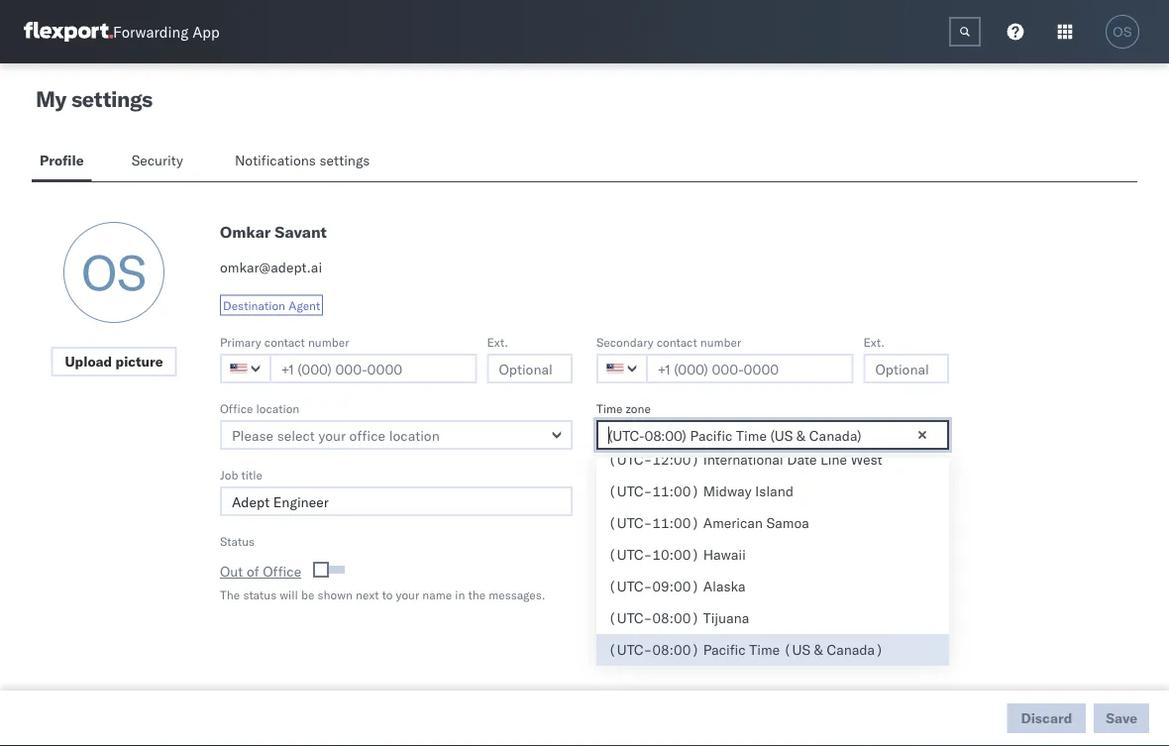 Task type: describe. For each thing, give the bounding box(es) containing it.
to
[[382, 587, 393, 602]]

(UTC-08:00) Pacific Time (US & Canada) text field
[[597, 420, 950, 450]]

(utc-11:00) midway island
[[609, 483, 794, 500]]

the status will be shown next to your name in the messages.
[[220, 587, 546, 602]]

os inside button
[[1114, 24, 1133, 39]]

(utc- for (utc-09:00) alaska
[[609, 578, 653, 595]]

the
[[468, 587, 486, 602]]

1 vertical spatial time
[[750, 641, 780, 659]]

alaska
[[704, 578, 746, 595]]

(utc- for (utc-12:00) international date line west
[[609, 451, 653, 468]]

secondary
[[597, 335, 654, 349]]

pacific
[[704, 641, 746, 659]]

notifications settings button
[[227, 143, 386, 181]]

12:00)
[[653, 451, 700, 468]]

destination agent
[[223, 298, 320, 313]]

(utc- for (utc-11:00) american samoa
[[609, 515, 653, 532]]

my settings
[[36, 85, 152, 113]]

job title
[[220, 467, 263, 482]]

Please select your office location text field
[[220, 420, 573, 450]]

messages.
[[489, 587, 546, 602]]

savant
[[275, 222, 327, 242]]

primary contact number
[[220, 335, 349, 349]]

(utc- for (utc-08:00) tijuana
[[609, 610, 653, 627]]

United States text field
[[220, 354, 272, 384]]

Job title text field
[[220, 487, 573, 516]]

out of office
[[220, 563, 302, 580]]

primary
[[220, 335, 261, 349]]

notifications settings
[[235, 152, 370, 169]]

app
[[192, 22, 220, 41]]

0 horizontal spatial time
[[597, 401, 623, 416]]

title
[[241, 467, 263, 482]]

my
[[36, 85, 66, 113]]

status
[[243, 587, 277, 602]]

11:00) for american
[[653, 515, 700, 532]]

forwarding app link
[[24, 22, 220, 42]]

samoa
[[767, 515, 810, 532]]

(utc-11:00) american samoa
[[609, 515, 810, 532]]

optional telephone field for secondary contact number
[[864, 354, 950, 384]]

number for secondary contact number
[[701, 335, 742, 349]]

destination
[[223, 298, 286, 313]]

of
[[247, 563, 259, 580]]

international
[[704, 451, 784, 468]]

(us
[[784, 641, 811, 659]]

United States text field
[[597, 354, 648, 384]]

1 horizontal spatial office
[[263, 563, 302, 580]]

+1 (000) 000-0000 telephone field for secondary contact number
[[646, 354, 854, 384]]

(utc-08:00) pacific time (us & canada)
[[609, 641, 884, 659]]

forwarding
[[113, 22, 189, 41]]

1 vertical spatial os
[[81, 242, 147, 303]]

job
[[220, 467, 238, 482]]



Task type: vqa. For each thing, say whether or not it's contained in the screenshot.
The Hbl Editor
no



Task type: locate. For each thing, give the bounding box(es) containing it.
11:00) for midway
[[653, 483, 700, 500]]

(utc-10:00) hawaii
[[609, 546, 746, 564]]

+1 (000) 000-0000 telephone field for primary contact number
[[270, 354, 477, 384]]

09:00)
[[653, 578, 700, 595]]

0 vertical spatial 08:00)
[[653, 610, 700, 627]]

08:00) down "(utc-08:00) tijuana"
[[653, 641, 700, 659]]

2 contact from the left
[[657, 335, 698, 349]]

0 horizontal spatial optional telephone field
[[487, 354, 573, 384]]

08:00) for tijuana
[[653, 610, 700, 627]]

1 vertical spatial 08:00)
[[653, 641, 700, 659]]

profile button
[[32, 143, 92, 181]]

(utc- down the '09:00)' in the bottom right of the page
[[609, 610, 653, 627]]

3 (utc- from the top
[[609, 515, 653, 532]]

omkar
[[220, 222, 271, 242]]

(utc-08:00) tijuana
[[609, 610, 750, 627]]

number for primary contact number
[[308, 335, 349, 349]]

contact for secondary
[[657, 335, 698, 349]]

agent
[[289, 298, 320, 313]]

1 vertical spatial office
[[263, 563, 302, 580]]

+1 (000) 000-0000 telephone field up please select your office location text field
[[270, 354, 477, 384]]

time left zone
[[597, 401, 623, 416]]

08:00) for pacific
[[653, 641, 700, 659]]

west
[[851, 451, 883, 468]]

11:00) down 12:00)
[[653, 483, 700, 500]]

office
[[220, 401, 253, 416], [263, 563, 302, 580]]

in
[[455, 587, 465, 602]]

1 horizontal spatial time
[[750, 641, 780, 659]]

next
[[356, 587, 379, 602]]

2 11:00) from the top
[[653, 515, 700, 532]]

settings
[[71, 85, 152, 113], [320, 152, 370, 169]]

0 vertical spatial time
[[597, 401, 623, 416]]

10:00)
[[653, 546, 700, 564]]

number right the secondary at the right top
[[701, 335, 742, 349]]

+1 (000) 000-0000 telephone field up (utc-08:00) pacific time (us & canada) text field
[[646, 354, 854, 384]]

(utc- down 12:00)
[[609, 483, 653, 500]]

line
[[821, 451, 848, 468]]

secondary contact number
[[597, 335, 742, 349]]

settings inside button
[[320, 152, 370, 169]]

omkar savant
[[220, 222, 327, 242]]

None checkbox
[[317, 566, 345, 574]]

2 (utc- from the top
[[609, 483, 653, 500]]

4 (utc- from the top
[[609, 546, 653, 564]]

contact for primary
[[265, 335, 305, 349]]

security
[[131, 152, 183, 169]]

(utc- down "(utc-08:00) tijuana"
[[609, 641, 653, 659]]

midway
[[704, 483, 752, 500]]

settings for notifications settings
[[320, 152, 370, 169]]

contact down 'destination agent'
[[265, 335, 305, 349]]

canada)
[[827, 641, 884, 659]]

11:00) up the 10:00) in the right bottom of the page
[[653, 515, 700, 532]]

0 vertical spatial settings
[[71, 85, 152, 113]]

(utc- for (utc-08:00) pacific time (us & canada)
[[609, 641, 653, 659]]

office location
[[220, 401, 300, 416]]

out
[[220, 563, 243, 580]]

will
[[280, 587, 298, 602]]

contact
[[265, 335, 305, 349], [657, 335, 698, 349]]

1 horizontal spatial os
[[1114, 24, 1133, 39]]

forwarding app
[[113, 22, 220, 41]]

1 horizontal spatial optional telephone field
[[864, 354, 950, 384]]

(utc-09:00) alaska
[[609, 578, 746, 595]]

the
[[220, 587, 240, 602]]

be
[[301, 587, 315, 602]]

0 vertical spatial 11:00)
[[653, 483, 700, 500]]

picture
[[116, 353, 163, 370]]

08:00)
[[653, 610, 700, 627], [653, 641, 700, 659]]

2 optional telephone field from the left
[[864, 354, 950, 384]]

number down agent
[[308, 335, 349, 349]]

shown
[[318, 587, 353, 602]]

0 vertical spatial os
[[1114, 24, 1133, 39]]

2 number from the left
[[701, 335, 742, 349]]

+1 (000) 000-0000 telephone field
[[270, 354, 477, 384], [646, 354, 854, 384]]

location
[[256, 401, 300, 416]]

&
[[815, 641, 824, 659]]

6 (utc- from the top
[[609, 610, 653, 627]]

(utc- up the 10:00) in the right bottom of the page
[[609, 515, 653, 532]]

tijuana
[[704, 610, 750, 627]]

(utc- for (utc-11:00) midway island
[[609, 483, 653, 500]]

upload picture
[[65, 353, 163, 370]]

2 +1 (000) 000-0000 telephone field from the left
[[646, 354, 854, 384]]

settings right notifications
[[320, 152, 370, 169]]

7 (utc- from the top
[[609, 641, 653, 659]]

0 horizontal spatial settings
[[71, 85, 152, 113]]

None text field
[[950, 17, 981, 47]]

1 number from the left
[[308, 335, 349, 349]]

0 horizontal spatial office
[[220, 401, 253, 416]]

(utc- up the '09:00)' in the bottom right of the page
[[609, 546, 653, 564]]

0 horizontal spatial os
[[81, 242, 147, 303]]

(utc- down time zone
[[609, 451, 653, 468]]

11:00)
[[653, 483, 700, 500], [653, 515, 700, 532]]

list box containing (utc-12:00) international date line west
[[597, 444, 950, 746]]

Optional telephone field
[[487, 354, 573, 384], [864, 354, 950, 384]]

security button
[[124, 143, 195, 181]]

1 vertical spatial settings
[[320, 152, 370, 169]]

island
[[756, 483, 794, 500]]

(utc-12:00) international date line west
[[609, 451, 883, 468]]

5 (utc- from the top
[[609, 578, 653, 595]]

upload picture button
[[51, 347, 177, 377]]

(utc-
[[609, 451, 653, 468], [609, 483, 653, 500], [609, 515, 653, 532], [609, 546, 653, 564], [609, 578, 653, 595], [609, 610, 653, 627], [609, 641, 653, 659]]

1 +1 (000) 000-0000 telephone field from the left
[[270, 354, 477, 384]]

name
[[423, 587, 452, 602]]

settings right my
[[71, 85, 152, 113]]

time left (us
[[750, 641, 780, 659]]

time zone
[[597, 401, 651, 416]]

flexport. image
[[24, 22, 113, 42]]

zone
[[626, 401, 651, 416]]

list box
[[597, 444, 950, 746]]

1 11:00) from the top
[[653, 483, 700, 500]]

08:00) down the '09:00)' in the bottom right of the page
[[653, 610, 700, 627]]

1 optional telephone field from the left
[[487, 354, 573, 384]]

number
[[308, 335, 349, 349], [701, 335, 742, 349]]

office up will
[[263, 563, 302, 580]]

0 horizontal spatial contact
[[265, 335, 305, 349]]

ext. for secondary contact number
[[864, 335, 885, 349]]

1 contact from the left
[[265, 335, 305, 349]]

0 horizontal spatial ext.
[[487, 335, 508, 349]]

0 horizontal spatial +1 (000) 000-0000 telephone field
[[270, 354, 477, 384]]

1 horizontal spatial settings
[[320, 152, 370, 169]]

1 horizontal spatial ext.
[[864, 335, 885, 349]]

ext.
[[487, 335, 508, 349], [864, 335, 885, 349]]

0 horizontal spatial number
[[308, 335, 349, 349]]

2 ext. from the left
[[864, 335, 885, 349]]

status
[[220, 534, 255, 549]]

contact right the secondary at the right top
[[657, 335, 698, 349]]

hawaii
[[704, 546, 746, 564]]

os
[[1114, 24, 1133, 39], [81, 242, 147, 303]]

time
[[597, 401, 623, 416], [750, 641, 780, 659]]

settings for my settings
[[71, 85, 152, 113]]

office down united states text field
[[220, 401, 253, 416]]

1 horizontal spatial contact
[[657, 335, 698, 349]]

profile
[[40, 152, 84, 169]]

notifications
[[235, 152, 316, 169]]

1 vertical spatial 11:00)
[[653, 515, 700, 532]]

1 horizontal spatial number
[[701, 335, 742, 349]]

your
[[396, 587, 420, 602]]

omkar@adept.ai
[[220, 259, 322, 276]]

(utc- down the 10:00) in the right bottom of the page
[[609, 578, 653, 595]]

1 (utc- from the top
[[609, 451, 653, 468]]

date
[[788, 451, 817, 468]]

upload
[[65, 353, 112, 370]]

2 08:00) from the top
[[653, 641, 700, 659]]

(utc- for (utc-10:00) hawaii
[[609, 546, 653, 564]]

1 horizontal spatial +1 (000) 000-0000 telephone field
[[646, 354, 854, 384]]

os button
[[1100, 9, 1146, 55]]

optional telephone field for primary contact number
[[487, 354, 573, 384]]

0 vertical spatial office
[[220, 401, 253, 416]]

american
[[704, 515, 763, 532]]

1 ext. from the left
[[487, 335, 508, 349]]

ext. for primary contact number
[[487, 335, 508, 349]]

1 08:00) from the top
[[653, 610, 700, 627]]



